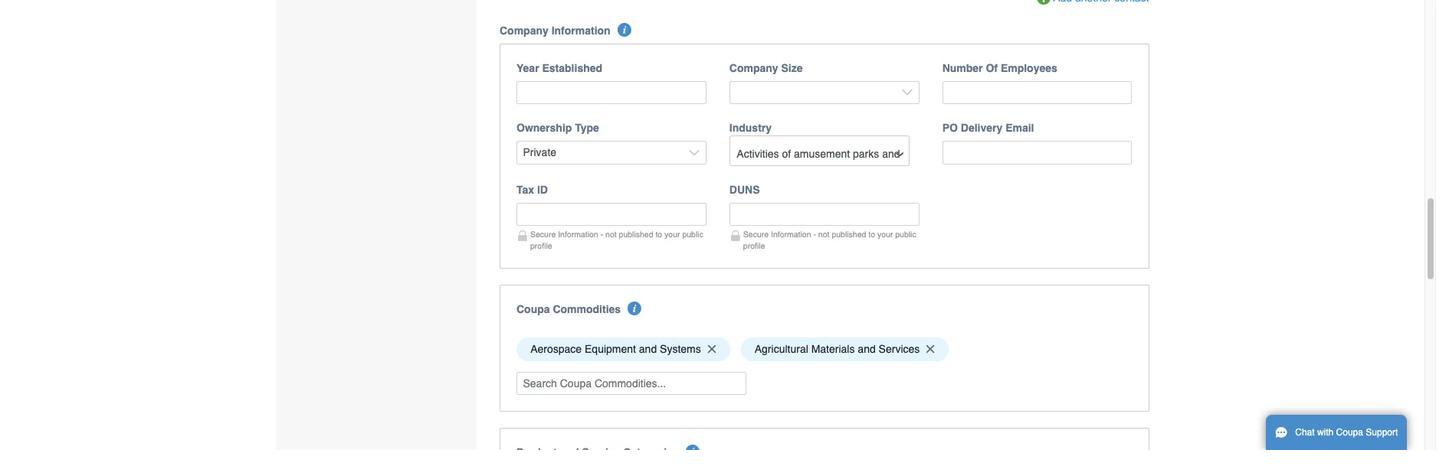 Task type: describe. For each thing, give the bounding box(es) containing it.
email
[[1006, 122, 1034, 134]]

tax
[[517, 184, 534, 196]]

secure for tax id
[[530, 230, 556, 239]]

Number Of Employees text field
[[943, 81, 1133, 104]]

information for duns
[[771, 230, 811, 239]]

secure for duns
[[743, 230, 769, 239]]

and for materials
[[858, 344, 876, 356]]

additional information image for coupa commodities
[[628, 302, 642, 316]]

PO Delivery Email text field
[[943, 141, 1133, 165]]

information up "established" in the left of the page
[[552, 24, 611, 37]]

number
[[943, 62, 983, 74]]

established
[[542, 62, 603, 74]]

not for duns
[[819, 230, 830, 239]]

ownership type
[[517, 122, 599, 134]]

published for duns
[[832, 230, 866, 239]]

Industry text field
[[731, 142, 908, 165]]

tax id
[[517, 184, 548, 196]]

- for duns
[[814, 230, 816, 239]]

po
[[943, 122, 958, 134]]

support
[[1366, 428, 1398, 438]]

type
[[575, 122, 599, 134]]

chat
[[1296, 428, 1315, 438]]

with
[[1318, 428, 1334, 438]]

coupa commodities
[[517, 303, 621, 316]]

secure information - not published to your public profile for duns
[[743, 230, 917, 251]]

aerospace equipment and systems
[[531, 344, 701, 356]]

number of employees
[[943, 62, 1058, 74]]

profile for tax id
[[530, 241, 552, 251]]

coupa inside chat with coupa support button
[[1337, 428, 1364, 438]]

0 horizontal spatial coupa
[[517, 303, 550, 316]]

company size
[[730, 62, 803, 74]]

agricultural materials and services option
[[741, 338, 949, 361]]

of
[[986, 62, 998, 74]]

systems
[[660, 344, 701, 356]]

your for tax id
[[665, 230, 680, 239]]

secure information - not published to your public profile for tax id
[[530, 230, 704, 251]]

Tax ID text field
[[517, 203, 707, 226]]

Search Coupa Commodities... field
[[517, 372, 747, 396]]

industry
[[730, 122, 772, 134]]

aerospace equipment and systems option
[[517, 338, 730, 361]]

DUNS text field
[[730, 203, 920, 226]]

year established
[[517, 62, 603, 74]]

commodities
[[553, 303, 621, 316]]



Task type: vqa. For each thing, say whether or not it's contained in the screenshot.
the Support
yes



Task type: locate. For each thing, give the bounding box(es) containing it.
profile for duns
[[743, 241, 765, 251]]

equipment
[[585, 344, 636, 356]]

information
[[552, 24, 611, 37], [558, 230, 598, 239], [771, 230, 811, 239]]

-
[[601, 230, 603, 239], [814, 230, 816, 239]]

2 profile from the left
[[743, 241, 765, 251]]

1 your from the left
[[665, 230, 680, 239]]

0 horizontal spatial profile
[[530, 241, 552, 251]]

1 horizontal spatial company
[[730, 62, 779, 74]]

1 and from the left
[[639, 344, 657, 356]]

year
[[517, 62, 539, 74]]

secure information - not published to your public profile down "duns" text field
[[743, 230, 917, 251]]

ownership
[[517, 122, 572, 134]]

1 not from the left
[[606, 230, 617, 239]]

materials
[[812, 344, 855, 356]]

0 horizontal spatial to
[[656, 230, 662, 239]]

1 vertical spatial additional information image
[[628, 302, 642, 316]]

2 secure information - not published to your public profile from the left
[[743, 230, 917, 251]]

delivery
[[961, 122, 1003, 134]]

your down tax id text field
[[665, 230, 680, 239]]

id
[[537, 184, 548, 196]]

published down "duns" text field
[[832, 230, 866, 239]]

and left the services
[[858, 344, 876, 356]]

1 - from the left
[[601, 230, 603, 239]]

1 horizontal spatial not
[[819, 230, 830, 239]]

public for duns
[[896, 230, 917, 239]]

published for tax id
[[619, 230, 653, 239]]

1 secure from the left
[[530, 230, 556, 239]]

0 horizontal spatial -
[[601, 230, 603, 239]]

services
[[879, 344, 920, 356]]

1 horizontal spatial and
[[858, 344, 876, 356]]

company for company information
[[500, 24, 549, 37]]

0 horizontal spatial company
[[500, 24, 549, 37]]

company information
[[500, 24, 611, 37]]

information down tax id text field
[[558, 230, 598, 239]]

0 horizontal spatial secure
[[530, 230, 556, 239]]

0 vertical spatial additional information image
[[618, 23, 632, 37]]

1 horizontal spatial coupa
[[1337, 428, 1364, 438]]

1 horizontal spatial secure information - not published to your public profile
[[743, 230, 917, 251]]

0 horizontal spatial and
[[639, 344, 657, 356]]

1 vertical spatial company
[[730, 62, 779, 74]]

0 horizontal spatial secure information - not published to your public profile
[[530, 230, 704, 251]]

0 vertical spatial coupa
[[517, 303, 550, 316]]

0 horizontal spatial published
[[619, 230, 653, 239]]

2 public from the left
[[896, 230, 917, 239]]

published down tax id text field
[[619, 230, 653, 239]]

2 - from the left
[[814, 230, 816, 239]]

1 horizontal spatial your
[[878, 230, 893, 239]]

duns
[[730, 184, 760, 196]]

profile down duns
[[743, 241, 765, 251]]

coupa right with
[[1337, 428, 1364, 438]]

and inside option
[[639, 344, 657, 356]]

and
[[639, 344, 657, 356], [858, 344, 876, 356]]

secure down id at the top left
[[530, 230, 556, 239]]

1 secure information - not published to your public profile from the left
[[530, 230, 704, 251]]

1 horizontal spatial published
[[832, 230, 866, 239]]

secure down duns
[[743, 230, 769, 239]]

your
[[665, 230, 680, 239], [878, 230, 893, 239]]

your for duns
[[878, 230, 893, 239]]

not down "duns" text field
[[819, 230, 830, 239]]

1 horizontal spatial secure
[[743, 230, 769, 239]]

your down "duns" text field
[[878, 230, 893, 239]]

and for equipment
[[639, 344, 657, 356]]

po delivery email
[[943, 122, 1034, 134]]

not
[[606, 230, 617, 239], [819, 230, 830, 239]]

2 and from the left
[[858, 344, 876, 356]]

- for tax id
[[601, 230, 603, 239]]

to down tax id text field
[[656, 230, 662, 239]]

size
[[781, 62, 803, 74]]

chat with coupa support button
[[1266, 415, 1408, 451]]

agricultural materials and services
[[755, 344, 920, 356]]

1 horizontal spatial -
[[814, 230, 816, 239]]

1 horizontal spatial public
[[896, 230, 917, 239]]

employees
[[1001, 62, 1058, 74]]

to for tax id
[[656, 230, 662, 239]]

1 vertical spatial coupa
[[1337, 428, 1364, 438]]

company for company size
[[730, 62, 779, 74]]

Year Established text field
[[517, 81, 707, 104]]

1 profile from the left
[[530, 241, 552, 251]]

information down "duns" text field
[[771, 230, 811, 239]]

not down tax id text field
[[606, 230, 617, 239]]

additional information image
[[686, 445, 700, 451]]

1 horizontal spatial to
[[869, 230, 875, 239]]

agricultural
[[755, 344, 809, 356]]

additional information image for company information
[[618, 23, 632, 37]]

not for tax id
[[606, 230, 617, 239]]

company up year
[[500, 24, 549, 37]]

profile
[[530, 241, 552, 251], [743, 241, 765, 251]]

2 your from the left
[[878, 230, 893, 239]]

selected list box
[[511, 334, 1138, 365]]

to for duns
[[869, 230, 875, 239]]

secure
[[530, 230, 556, 239], [743, 230, 769, 239]]

0 horizontal spatial not
[[606, 230, 617, 239]]

coupa
[[517, 303, 550, 316], [1337, 428, 1364, 438]]

2 published from the left
[[832, 230, 866, 239]]

company left the size at the right top
[[730, 62, 779, 74]]

1 horizontal spatial profile
[[743, 241, 765, 251]]

to
[[656, 230, 662, 239], [869, 230, 875, 239]]

2 to from the left
[[869, 230, 875, 239]]

aerospace
[[531, 344, 582, 356]]

to down "duns" text field
[[869, 230, 875, 239]]

chat with coupa support
[[1296, 428, 1398, 438]]

additional information image up year established text field at the left top of the page
[[618, 23, 632, 37]]

secure information - not published to your public profile down tax id text field
[[530, 230, 704, 251]]

2 not from the left
[[819, 230, 830, 239]]

2 secure from the left
[[743, 230, 769, 239]]

company
[[500, 24, 549, 37], [730, 62, 779, 74]]

information for tax id
[[558, 230, 598, 239]]

1 to from the left
[[656, 230, 662, 239]]

coupa up aerospace
[[517, 303, 550, 316]]

profile down id at the top left
[[530, 241, 552, 251]]

and inside option
[[858, 344, 876, 356]]

0 horizontal spatial public
[[683, 230, 704, 239]]

0 horizontal spatial your
[[665, 230, 680, 239]]

public
[[683, 230, 704, 239], [896, 230, 917, 239]]

1 public from the left
[[683, 230, 704, 239]]

secure information - not published to your public profile
[[530, 230, 704, 251], [743, 230, 917, 251]]

- down tax id text field
[[601, 230, 603, 239]]

and left systems
[[639, 344, 657, 356]]

0 vertical spatial company
[[500, 24, 549, 37]]

additional information image
[[618, 23, 632, 37], [628, 302, 642, 316]]

public for tax id
[[683, 230, 704, 239]]

1 published from the left
[[619, 230, 653, 239]]

- down "duns" text field
[[814, 230, 816, 239]]

published
[[619, 230, 653, 239], [832, 230, 866, 239]]

additional information image up the aerospace equipment and systems option on the bottom of page
[[628, 302, 642, 316]]



